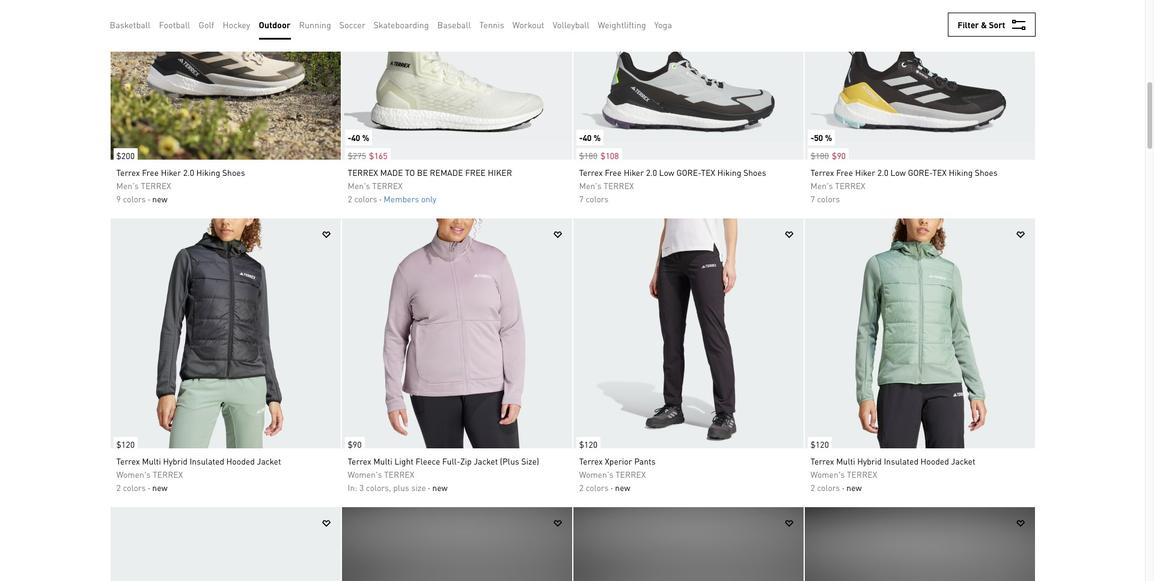 Task type: vqa. For each thing, say whether or not it's contained in the screenshot.
new in "Terrex Free Hiker 2.0 Hiking Shoes Men's TERREX 9 colors · new"
yes



Task type: describe. For each thing, give the bounding box(es) containing it.
terrex xperior pants women's terrex 2 colors · new
[[579, 456, 656, 494]]

terrex for women's terrex black terrex multi hybrid insulated hooded jacket image
[[116, 456, 140, 467]]

fleece
[[416, 456, 440, 467]]

football link
[[159, 18, 190, 31]]

women's terrex purple terrex free hiker 2.0 hiking shoes image
[[110, 508, 341, 582]]

jacket for women's terrex black terrex multi hybrid insulated hooded jacket image
[[257, 456, 281, 467]]

terrex for men's terrex black terrex free hiker 2.0 low gore-tex hiking shoes "image"
[[811, 167, 834, 178]]

full-
[[442, 456, 460, 467]]

&
[[981, 19, 987, 30]]

soccer
[[339, 19, 366, 30]]

men's terrex grey terrex free hiker 2.0 low gore-tex hiking shoes image
[[573, 0, 804, 160]]

men's terrex white terrex made to be remade free hiker image
[[342, 0, 572, 160]]

insulated for "women's terrex green terrex multi hybrid insulated hooded jacket" image
[[884, 456, 919, 467]]

terrex free hiker 2.0 low gore-tex hiking shoes men's terrex 7 colors for $108
[[579, 167, 766, 204]]

$200
[[116, 150, 135, 161]]

(plus
[[500, 456, 519, 467]]

yoga link
[[654, 18, 672, 31]]

- for $180 $90
[[811, 132, 814, 143]]

terrex for "women's terrex green terrex multi hybrid insulated hooded jacket" image
[[811, 456, 834, 467]]

volleyball
[[553, 19, 590, 30]]

terrex inside the terrex multi light fleece full-zip jacket (plus size) women's terrex in: 3 colors, plus size · new
[[384, 470, 415, 480]]

gore- for $108
[[677, 167, 701, 178]]

terrex for men's terrex beige terrex free hiker 2.0 hiking shoes image
[[116, 167, 140, 178]]

workout link
[[513, 18, 544, 31]]

outdoor link
[[259, 18, 291, 31]]

free
[[465, 167, 486, 178]]

free for $180 $90
[[836, 167, 853, 178]]

golf link
[[199, 18, 214, 31]]

men's terrex black terrex free hiker 2.0 low gore-tex hiking shoes image
[[805, 0, 1035, 160]]

women's terrex black terrex xperior pants image
[[573, 219, 804, 449]]

terrex inside terrex xperior pants women's terrex 2 colors · new
[[616, 470, 646, 480]]

colors inside the 'terrex free hiker 2.0 hiking shoes men's terrex 9 colors · new'
[[123, 194, 146, 204]]

free inside the 'terrex free hiker 2.0 hiking shoes men's terrex 9 colors · new'
[[142, 167, 159, 178]]

2.0 inside the 'terrex free hiker 2.0 hiking shoes men's terrex 9 colors · new'
[[183, 167, 194, 178]]

4 men's from the left
[[811, 180, 833, 191]]

hiker for $180 $108
[[624, 167, 644, 178]]

baseball
[[437, 19, 471, 30]]

7 for $180 $90
[[811, 194, 815, 204]]

sort
[[989, 19, 1006, 30]]

shoes for $180 $108
[[744, 167, 766, 178]]

in:
[[348, 483, 357, 494]]

golf
[[199, 19, 214, 30]]

shoes inside the 'terrex free hiker 2.0 hiking shoes men's terrex 9 colors · new'
[[222, 167, 245, 178]]

gore- for $90
[[908, 167, 933, 178]]

weightlifting link
[[598, 18, 646, 31]]

hockey
[[223, 19, 250, 30]]

% for $165
[[362, 132, 369, 143]]

terrex multi hybrid insulated hooded jacket women's terrex 2 colors · new for "women's terrex green terrex multi hybrid insulated hooded jacket" image
[[811, 456, 976, 494]]

-40 % for $275
[[348, 132, 369, 143]]

$180 for $180 $108
[[579, 150, 598, 161]]

4 women's from the left
[[811, 470, 845, 480]]

terrex for women's terrex purple terrex multi light fleece full-zip jacket (plus size) image at the left of the page
[[348, 456, 371, 467]]

$180 $90
[[811, 150, 846, 161]]

- for $180 $108
[[579, 132, 583, 143]]

low for $108
[[659, 167, 675, 178]]

basketball
[[110, 19, 150, 30]]

hockey link
[[223, 18, 250, 31]]

men's terrex beige terrex free hiker 2.0 hiking shoes image
[[110, 0, 341, 160]]

$120 for women's terrex black terrex multi hybrid insulated hooded jacket image
[[116, 439, 135, 450]]

terrex free hiker 2.0 hiking shoes men's terrex 9 colors · new
[[116, 167, 245, 204]]

$275 $165
[[348, 150, 388, 161]]

· inside the terrex multi light fleece full-zip jacket (plus size) women's terrex in: 3 colors, plus size · new
[[428, 483, 430, 494]]

$120 for "women's terrex green terrex multi hybrid insulated hooded jacket" image
[[811, 439, 829, 450]]

· inside terrex made to be remade free hiker men's terrex 2 colors · members only
[[379, 194, 382, 204]]

terrex multi light fleece full-zip jacket (plus size) women's terrex in: 3 colors, plus size · new
[[348, 456, 539, 494]]

$180 for $180 $90
[[811, 150, 829, 161]]

new inside terrex xperior pants women's terrex 2 colors · new
[[615, 483, 630, 494]]

new for "women's terrex green terrex multi hybrid insulated hooded jacket" image
[[847, 483, 862, 494]]

light
[[395, 456, 414, 467]]

$275
[[348, 150, 366, 161]]

filter
[[958, 19, 979, 30]]

low for $90
[[891, 167, 906, 178]]

hybrid for women's terrex black terrex multi hybrid insulated hooded jacket image
[[163, 456, 188, 467]]

size)
[[521, 456, 539, 467]]

zip
[[460, 456, 472, 467]]

multi for "women's terrex green terrex multi hybrid insulated hooded jacket" image
[[836, 456, 855, 467]]

to
[[405, 167, 415, 178]]

baseball link
[[437, 18, 471, 31]]

basketball link
[[110, 18, 150, 31]]

-40 % for $180
[[579, 132, 601, 143]]

women's terrex turquoise terrex free hiker 2.0 low gore-tex hiking shoes image
[[342, 508, 572, 582]]

size
[[411, 483, 426, 494]]

be
[[417, 167, 428, 178]]

$120 for women's terrex black terrex xperior pants image
[[579, 439, 598, 450]]

7 for $180 $108
[[579, 194, 584, 204]]

running
[[299, 19, 331, 30]]

jacket for "women's terrex green terrex multi hybrid insulated hooded jacket" image
[[951, 456, 976, 467]]

tex for $90
[[933, 167, 947, 178]]



Task type: locate. For each thing, give the bounding box(es) containing it.
40 up '$180 $108'
[[583, 132, 592, 143]]

men's
[[116, 180, 139, 191], [348, 180, 370, 191], [579, 180, 602, 191], [811, 180, 833, 191]]

$120
[[116, 439, 135, 450], [579, 439, 598, 450], [811, 439, 829, 450]]

terrex inside the 'terrex free hiker 2.0 hiking shoes men's terrex 9 colors · new'
[[141, 180, 171, 191]]

men's down '$275'
[[348, 180, 370, 191]]

hybrid
[[163, 456, 188, 467], [857, 456, 882, 467]]

3 hiker from the left
[[855, 167, 875, 178]]

2 hooded from the left
[[921, 456, 949, 467]]

0 horizontal spatial hiker
[[161, 167, 181, 178]]

1 terrex multi hybrid insulated hooded jacket women's terrex 2 colors · new from the left
[[116, 456, 281, 494]]

1 horizontal spatial $90
[[832, 150, 846, 161]]

1 40 from the left
[[351, 132, 360, 143]]

tex
[[701, 167, 715, 178], [933, 167, 947, 178]]

50
[[814, 132, 823, 143]]

- for $275 $165
[[348, 132, 351, 143]]

weightlifting
[[598, 19, 646, 30]]

1 horizontal spatial jacket
[[474, 456, 498, 467]]

running link
[[299, 18, 331, 31]]

- up $180 $90
[[811, 132, 814, 143]]

tex for $108
[[701, 167, 715, 178]]

hiking inside the 'terrex free hiker 2.0 hiking shoes men's terrex 9 colors · new'
[[196, 167, 220, 178]]

multi for women's terrex black terrex multi hybrid insulated hooded jacket image
[[142, 456, 161, 467]]

0 horizontal spatial 2.0
[[183, 167, 194, 178]]

1 horizontal spatial hiking
[[718, 167, 741, 178]]

2 women's from the left
[[348, 470, 382, 480]]

2 % from the left
[[594, 132, 601, 143]]

plus
[[393, 483, 409, 494]]

1 horizontal spatial -40 %
[[579, 132, 601, 143]]

tennis link
[[479, 18, 504, 31]]

new inside the 'terrex free hiker 2.0 hiking shoes men's terrex 9 colors · new'
[[152, 194, 168, 204]]

0 horizontal spatial $120 link
[[110, 432, 138, 452]]

$120 link for women's terrex black terrex xperior pants image
[[573, 432, 601, 452]]

1 horizontal spatial gore-
[[908, 167, 933, 178]]

gore-
[[677, 167, 701, 178], [908, 167, 933, 178]]

shoes
[[222, 167, 245, 178], [744, 167, 766, 178], [975, 167, 998, 178]]

%
[[362, 132, 369, 143], [594, 132, 601, 143], [825, 132, 832, 143]]

1 horizontal spatial hybrid
[[857, 456, 882, 467]]

new
[[152, 194, 168, 204], [152, 483, 168, 494], [432, 483, 448, 494], [615, 483, 630, 494], [847, 483, 862, 494]]

made
[[380, 167, 403, 178]]

2 horizontal spatial shoes
[[975, 167, 998, 178]]

3 jacket from the left
[[951, 456, 976, 467]]

free
[[142, 167, 159, 178], [605, 167, 622, 178], [836, 167, 853, 178]]

1 horizontal spatial hiker
[[624, 167, 644, 178]]

free for $180 $108
[[605, 167, 622, 178]]

2 $120 from the left
[[579, 439, 598, 450]]

women's terrex black terrex free hiker 2 c.rdy w image
[[805, 508, 1035, 582]]

1 multi from the left
[[142, 456, 161, 467]]

$120 link for women's terrex black terrex multi hybrid insulated hooded jacket image
[[110, 432, 138, 452]]

1 horizontal spatial $120
[[579, 439, 598, 450]]

2.0 for $180 $90
[[878, 167, 889, 178]]

filter & sort
[[958, 19, 1006, 30]]

members
[[384, 194, 419, 204]]

2 - from the left
[[579, 132, 583, 143]]

0 horizontal spatial jacket
[[257, 456, 281, 467]]

40
[[351, 132, 360, 143], [583, 132, 592, 143]]

new for women's terrex black terrex multi hybrid insulated hooded jacket image
[[152, 483, 168, 494]]

hiker for $180 $90
[[855, 167, 875, 178]]

3 women's from the left
[[579, 470, 613, 480]]

hooded
[[226, 456, 255, 467], [921, 456, 949, 467]]

3 $120 link from the left
[[805, 432, 832, 452]]

2 horizontal spatial hiking
[[949, 167, 973, 178]]

shoes for $180 $90
[[975, 167, 998, 178]]

3 free from the left
[[836, 167, 853, 178]]

-40 %
[[348, 132, 369, 143], [579, 132, 601, 143]]

hiking for $180 $108
[[718, 167, 741, 178]]

1 hiking from the left
[[196, 167, 220, 178]]

9
[[116, 194, 121, 204]]

$165
[[369, 150, 388, 161]]

3 multi from the left
[[836, 456, 855, 467]]

women's terrex black terrex multi hybrid insulated hooded jacket image
[[110, 219, 341, 449]]

$90
[[832, 150, 846, 161], [348, 439, 362, 450]]

1 horizontal spatial multi
[[373, 456, 392, 467]]

remade
[[430, 167, 463, 178]]

2 $120 link from the left
[[573, 432, 601, 452]]

1 horizontal spatial 7
[[811, 194, 815, 204]]

0 horizontal spatial 7
[[579, 194, 584, 204]]

insulated for women's terrex black terrex multi hybrid insulated hooded jacket image
[[190, 456, 224, 467]]

colors
[[123, 194, 146, 204], [354, 194, 377, 204], [586, 194, 609, 204], [817, 194, 840, 204], [123, 483, 146, 494], [586, 483, 609, 494], [817, 483, 840, 494]]

terrex free hiker 2.0 low gore-tex hiking shoes men's terrex 7 colors for $90
[[811, 167, 998, 204]]

list containing basketball
[[110, 10, 681, 40]]

1 horizontal spatial $180
[[811, 150, 829, 161]]

1 horizontal spatial low
[[891, 167, 906, 178]]

1 hiker from the left
[[161, 167, 181, 178]]

terrex multi hybrid insulated hooded jacket women's terrex 2 colors · new
[[116, 456, 281, 494], [811, 456, 976, 494]]

2 gore- from the left
[[908, 167, 933, 178]]

· inside the 'terrex free hiker 2.0 hiking shoes men's terrex 9 colors · new'
[[148, 194, 150, 204]]

% up $275 $165
[[362, 132, 369, 143]]

0 horizontal spatial shoes
[[222, 167, 245, 178]]

2 terrex free hiker 2.0 low gore-tex hiking shoes men's terrex 7 colors from the left
[[811, 167, 998, 204]]

hiking
[[196, 167, 220, 178], [718, 167, 741, 178], [949, 167, 973, 178]]

0 horizontal spatial 40
[[351, 132, 360, 143]]

0 horizontal spatial free
[[142, 167, 159, 178]]

women's terrex purple terrex multi light fleece full-zip jacket (plus size) image
[[342, 219, 572, 449]]

terrex for women's terrex black terrex xperior pants image
[[579, 456, 603, 467]]

0 vertical spatial $90
[[832, 150, 846, 161]]

women's terrex black terrex free hiker 2.0 low gore-tex hiking shoes image
[[573, 508, 804, 582]]

2 horizontal spatial 2.0
[[878, 167, 889, 178]]

$108
[[601, 150, 619, 161]]

2 low from the left
[[891, 167, 906, 178]]

$180
[[579, 150, 598, 161], [811, 150, 829, 161]]

1 horizontal spatial hooded
[[921, 456, 949, 467]]

1 horizontal spatial 40
[[583, 132, 592, 143]]

0 horizontal spatial $120
[[116, 439, 135, 450]]

$200 link
[[110, 142, 138, 163]]

% up '$180 $108'
[[594, 132, 601, 143]]

only
[[421, 194, 436, 204]]

soccer link
[[339, 18, 366, 31]]

terrex for 'men's terrex grey terrex free hiker 2.0 low gore-tex hiking shoes' image
[[579, 167, 603, 178]]

1 horizontal spatial terrex multi hybrid insulated hooded jacket women's terrex 2 colors · new
[[811, 456, 976, 494]]

colors inside terrex xperior pants women's terrex 2 colors · new
[[586, 483, 609, 494]]

terrex multi hybrid insulated hooded jacket women's terrex 2 colors · new for women's terrex black terrex multi hybrid insulated hooded jacket image
[[116, 456, 281, 494]]

0 horizontal spatial hiking
[[196, 167, 220, 178]]

0 horizontal spatial multi
[[142, 456, 161, 467]]

0 horizontal spatial gore-
[[677, 167, 701, 178]]

hooded for women's terrex black terrex multi hybrid insulated hooded jacket image
[[226, 456, 255, 467]]

multi inside the terrex multi light fleece full-zip jacket (plus size) women's terrex in: 3 colors, plus size · new
[[373, 456, 392, 467]]

2 40 from the left
[[583, 132, 592, 143]]

2 multi from the left
[[373, 456, 392, 467]]

0 horizontal spatial insulated
[[190, 456, 224, 467]]

2 insulated from the left
[[884, 456, 919, 467]]

2 inside terrex xperior pants women's terrex 2 colors · new
[[579, 483, 584, 494]]

hiker
[[488, 167, 512, 178]]

1 $120 from the left
[[116, 439, 135, 450]]

3 hiking from the left
[[949, 167, 973, 178]]

1 -40 % from the left
[[348, 132, 369, 143]]

jacket inside the terrex multi light fleece full-zip jacket (plus size) women's terrex in: 3 colors, plus size · new
[[474, 456, 498, 467]]

0 horizontal spatial terrex free hiker 2.0 low gore-tex hiking shoes men's terrex 7 colors
[[579, 167, 766, 204]]

-50 %
[[811, 132, 832, 143]]

outdoor
[[259, 19, 291, 30]]

3 men's from the left
[[579, 180, 602, 191]]

hiker inside the 'terrex free hiker 2.0 hiking shoes men's terrex 9 colors · new'
[[161, 167, 181, 178]]

1 $120 link from the left
[[110, 432, 138, 452]]

$120 link
[[110, 432, 138, 452], [573, 432, 601, 452], [805, 432, 832, 452]]

3 % from the left
[[825, 132, 832, 143]]

low
[[659, 167, 675, 178], [891, 167, 906, 178]]

% right 50
[[825, 132, 832, 143]]

1 free from the left
[[142, 167, 159, 178]]

2 hiking from the left
[[718, 167, 741, 178]]

2 $180 from the left
[[811, 150, 829, 161]]

2 men's from the left
[[348, 180, 370, 191]]

men's up 9
[[116, 180, 139, 191]]

0 horizontal spatial terrex multi hybrid insulated hooded jacket women's terrex 2 colors · new
[[116, 456, 281, 494]]

2 jacket from the left
[[474, 456, 498, 467]]

0 horizontal spatial low
[[659, 167, 675, 178]]

1 tex from the left
[[701, 167, 715, 178]]

hooded for "women's terrex green terrex multi hybrid insulated hooded jacket" image
[[921, 456, 949, 467]]

$90 up in:
[[348, 439, 362, 450]]

2 7 from the left
[[811, 194, 815, 204]]

yoga
[[654, 19, 672, 30]]

1 hybrid from the left
[[163, 456, 188, 467]]

0 horizontal spatial $90
[[348, 439, 362, 450]]

0 horizontal spatial hybrid
[[163, 456, 188, 467]]

1 horizontal spatial free
[[605, 167, 622, 178]]

2
[[348, 194, 352, 204], [116, 483, 121, 494], [579, 483, 584, 494], [811, 483, 815, 494]]

·
[[148, 194, 150, 204], [379, 194, 382, 204], [148, 483, 150, 494], [428, 483, 430, 494], [611, 483, 613, 494], [842, 483, 845, 494]]

3 $120 from the left
[[811, 439, 829, 450]]

1 horizontal spatial $120 link
[[573, 432, 601, 452]]

1 horizontal spatial %
[[594, 132, 601, 143]]

terrex inside terrex xperior pants women's terrex 2 colors · new
[[579, 456, 603, 467]]

-40 % up '$180 $108'
[[579, 132, 601, 143]]

2.0
[[183, 167, 194, 178], [646, 167, 657, 178], [878, 167, 889, 178]]

7 down '$180 $108'
[[579, 194, 584, 204]]

40 up '$275'
[[351, 132, 360, 143]]

1 horizontal spatial insulated
[[884, 456, 919, 467]]

2 horizontal spatial multi
[[836, 456, 855, 467]]

3 shoes from the left
[[975, 167, 998, 178]]

0 horizontal spatial -40 %
[[348, 132, 369, 143]]

1 terrex free hiker 2.0 low gore-tex hiking shoes men's terrex 7 colors from the left
[[579, 167, 766, 204]]

0 horizontal spatial %
[[362, 132, 369, 143]]

2 horizontal spatial jacket
[[951, 456, 976, 467]]

% for $108
[[594, 132, 601, 143]]

$90 down -50 %
[[832, 150, 846, 161]]

$90 link
[[342, 432, 365, 452]]

2 hybrid from the left
[[857, 456, 882, 467]]

0 horizontal spatial $180
[[579, 150, 598, 161]]

filter & sort button
[[948, 13, 1036, 37]]

workout
[[513, 19, 544, 30]]

1 insulated from the left
[[190, 456, 224, 467]]

xperior
[[605, 456, 632, 467]]

- up '$180 $108'
[[579, 132, 583, 143]]

women's inside the terrex multi light fleece full-zip jacket (plus size) women's terrex in: 3 colors, plus size · new
[[348, 470, 382, 480]]

% for $90
[[825, 132, 832, 143]]

1 jacket from the left
[[257, 456, 281, 467]]

2 horizontal spatial $120
[[811, 439, 829, 450]]

2 hiker from the left
[[624, 167, 644, 178]]

0 horizontal spatial hooded
[[226, 456, 255, 467]]

1 horizontal spatial tex
[[933, 167, 947, 178]]

3
[[359, 483, 364, 494]]

football
[[159, 19, 190, 30]]

terrex
[[116, 167, 140, 178], [579, 167, 603, 178], [811, 167, 834, 178], [116, 456, 140, 467], [348, 456, 371, 467], [579, 456, 603, 467], [811, 456, 834, 467]]

terrex free hiker 2.0 low gore-tex hiking shoes men's terrex 7 colors
[[579, 167, 766, 204], [811, 167, 998, 204]]

2 horizontal spatial -
[[811, 132, 814, 143]]

volleyball link
[[553, 18, 590, 31]]

insulated
[[190, 456, 224, 467], [884, 456, 919, 467]]

$180 left $108
[[579, 150, 598, 161]]

2 shoes from the left
[[744, 167, 766, 178]]

3 - from the left
[[811, 132, 814, 143]]

2 inside terrex made to be remade free hiker men's terrex 2 colors · members only
[[348, 194, 352, 204]]

2 horizontal spatial $120 link
[[805, 432, 832, 452]]

1 women's from the left
[[116, 470, 151, 480]]

1 horizontal spatial 2.0
[[646, 167, 657, 178]]

men's inside the 'terrex free hiker 2.0 hiking shoes men's terrex 9 colors · new'
[[116, 180, 139, 191]]

men's down '$180 $108'
[[579, 180, 602, 191]]

women's
[[116, 470, 151, 480], [348, 470, 382, 480], [579, 470, 613, 480], [811, 470, 845, 480]]

skateboarding
[[374, 19, 429, 30]]

1 gore- from the left
[[677, 167, 701, 178]]

- up '$275'
[[348, 132, 351, 143]]

hiking for $180 $90
[[949, 167, 973, 178]]

hybrid for "women's terrex green terrex multi hybrid insulated hooded jacket" image
[[857, 456, 882, 467]]

2 horizontal spatial free
[[836, 167, 853, 178]]

2 horizontal spatial hiker
[[855, 167, 875, 178]]

men's inside terrex made to be remade free hiker men's terrex 2 colors · members only
[[348, 180, 370, 191]]

1 low from the left
[[659, 167, 675, 178]]

colors,
[[366, 483, 391, 494]]

1 men's from the left
[[116, 180, 139, 191]]

$180 down 50
[[811, 150, 829, 161]]

40 for $275
[[351, 132, 360, 143]]

1 $180 from the left
[[579, 150, 598, 161]]

pants
[[634, 456, 656, 467]]

$120 link for "women's terrex green terrex multi hybrid insulated hooded jacket" image
[[805, 432, 832, 452]]

0 horizontal spatial -
[[348, 132, 351, 143]]

7 down $180 $90
[[811, 194, 815, 204]]

2 horizontal spatial %
[[825, 132, 832, 143]]

women's inside terrex xperior pants women's terrex 2 colors · new
[[579, 470, 613, 480]]

multi
[[142, 456, 161, 467], [373, 456, 392, 467], [836, 456, 855, 467]]

40 for $180
[[583, 132, 592, 143]]

women's terrex green terrex multi hybrid insulated hooded jacket image
[[805, 219, 1035, 449]]

hiker
[[161, 167, 181, 178], [624, 167, 644, 178], [855, 167, 875, 178]]

men's down $180 $90
[[811, 180, 833, 191]]

2 2.0 from the left
[[646, 167, 657, 178]]

3 2.0 from the left
[[878, 167, 889, 178]]

1 - from the left
[[348, 132, 351, 143]]

terrex
[[348, 167, 378, 178], [141, 180, 171, 191], [372, 180, 403, 191], [604, 180, 634, 191], [835, 180, 866, 191], [153, 470, 183, 480], [384, 470, 415, 480], [616, 470, 646, 480], [847, 470, 877, 480]]

1 7 from the left
[[579, 194, 584, 204]]

new for men's terrex beige terrex free hiker 2.0 hiking shoes image
[[152, 194, 168, 204]]

skateboarding link
[[374, 18, 429, 31]]

1 horizontal spatial terrex free hiker 2.0 low gore-tex hiking shoes men's terrex 7 colors
[[811, 167, 998, 204]]

2 terrex multi hybrid insulated hooded jacket women's terrex 2 colors · new from the left
[[811, 456, 976, 494]]

terrex inside the 'terrex free hiker 2.0 hiking shoes men's terrex 9 colors · new'
[[116, 167, 140, 178]]

terrex inside the terrex multi light fleece full-zip jacket (plus size) women's terrex in: 3 colors, plus size · new
[[348, 456, 371, 467]]

2 free from the left
[[605, 167, 622, 178]]

1 2.0 from the left
[[183, 167, 194, 178]]

terrex made to be remade free hiker men's terrex 2 colors · members only
[[348, 167, 512, 204]]

colors inside terrex made to be remade free hiker men's terrex 2 colors · members only
[[354, 194, 377, 204]]

1 shoes from the left
[[222, 167, 245, 178]]

7
[[579, 194, 584, 204], [811, 194, 815, 204]]

list
[[110, 10, 681, 40]]

1 hooded from the left
[[226, 456, 255, 467]]

jacket
[[257, 456, 281, 467], [474, 456, 498, 467], [951, 456, 976, 467]]

2.0 for $180 $108
[[646, 167, 657, 178]]

2 tex from the left
[[933, 167, 947, 178]]

2 -40 % from the left
[[579, 132, 601, 143]]

tennis
[[479, 19, 504, 30]]

1 horizontal spatial shoes
[[744, 167, 766, 178]]

-40 % up '$275'
[[348, 132, 369, 143]]

1 horizontal spatial -
[[579, 132, 583, 143]]

new inside the terrex multi light fleece full-zip jacket (plus size) women's terrex in: 3 colors, plus size · new
[[432, 483, 448, 494]]

multi for women's terrex purple terrex multi light fleece full-zip jacket (plus size) image at the left of the page
[[373, 456, 392, 467]]

-
[[348, 132, 351, 143], [579, 132, 583, 143], [811, 132, 814, 143]]

· inside terrex xperior pants women's terrex 2 colors · new
[[611, 483, 613, 494]]

1 vertical spatial $90
[[348, 439, 362, 450]]

0 horizontal spatial tex
[[701, 167, 715, 178]]

$180 $108
[[579, 150, 619, 161]]

1 % from the left
[[362, 132, 369, 143]]



